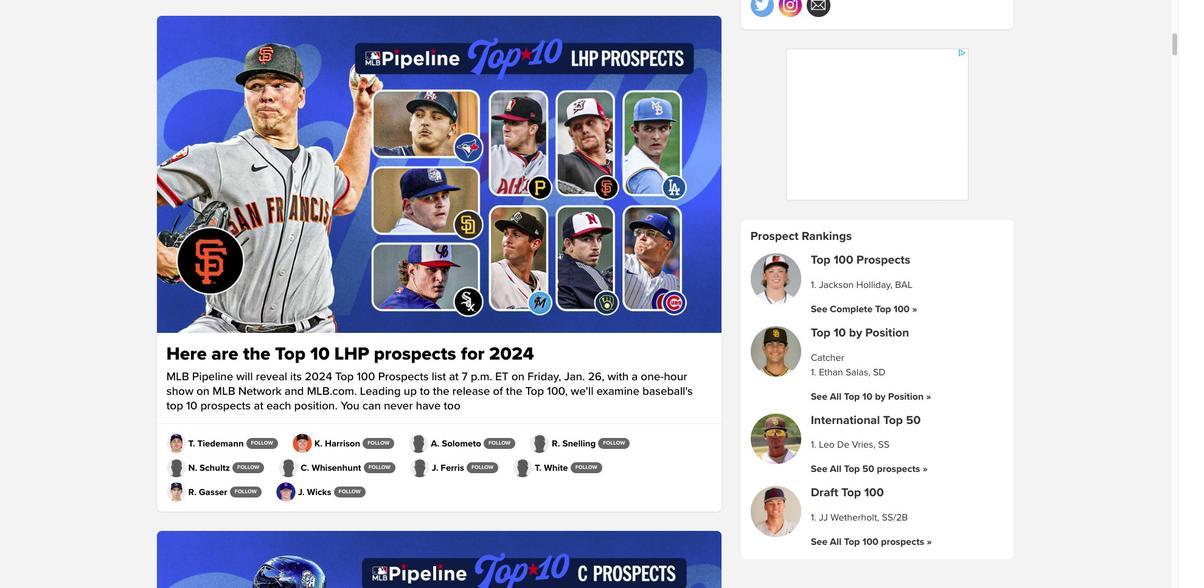 Task type: describe. For each thing, give the bounding box(es) containing it.
can
[[363, 400, 381, 414]]

you
[[341, 400, 360, 414]]

1 vertical spatial position
[[888, 391, 924, 403]]

t. tiedemann image
[[166, 434, 186, 454]]

will
[[236, 371, 253, 385]]

its
[[290, 371, 302, 385]]

ferris
[[441, 463, 464, 474]]

n. schultz image
[[166, 459, 186, 478]]

top up its
[[275, 343, 305, 366]]

are
[[211, 343, 238, 366]]

schultz
[[200, 463, 230, 474]]

0 horizontal spatial by
[[849, 326, 862, 341]]

jj
[[819, 513, 828, 525]]

here are the top 10 lhp prospects for 2024 mlb pipeline will reveal its 2024 top 100 prospects list at 7 p.m. et on friday, jan. 26, with a one-hour show on mlb network and mlb.com. leading up to the release of the top 100, we'll examine baseball's top 10 prospects at each position. you can never have too
[[166, 343, 693, 414]]

p.m.
[[471, 371, 492, 385]]

k.
[[314, 439, 323, 450]]

r. snelling link
[[530, 434, 596, 454]]

here are the top 10 lhp prospects for 2024 link
[[166, 343, 712, 366]]

0 vertical spatial at
[[449, 371, 459, 385]]

instagram image
[[783, 0, 798, 13]]

t. white link
[[513, 459, 568, 478]]

prospects down pipeline on the bottom of page
[[200, 400, 251, 414]]

0 vertical spatial 50
[[906, 414, 921, 428]]

1. for draft top 100
[[811, 513, 816, 525]]

t. white
[[535, 463, 568, 474]]

n.
[[188, 463, 197, 474]]

wetherholt,
[[830, 513, 879, 525]]

one-
[[641, 371, 664, 385]]

mlb.com.
[[307, 385, 357, 399]]

position.
[[294, 400, 338, 414]]

rankings
[[802, 229, 852, 244]]

follow for r. gasser
[[235, 489, 257, 496]]

snelling
[[562, 439, 596, 450]]

a.
[[431, 439, 439, 450]]

see for top 100 prospects
[[811, 304, 827, 316]]

k. harrison image
[[292, 434, 312, 454]]

friday,
[[527, 371, 561, 385]]

and
[[285, 385, 304, 399]]

top
[[166, 400, 183, 414]]

r. gasser image
[[166, 483, 186, 503]]

n. schultz
[[188, 463, 230, 474]]

1 horizontal spatial 2024
[[489, 343, 534, 366]]

1. jj wetherholt, ss/2b
[[811, 513, 908, 525]]

ss
[[878, 440, 890, 452]]

lhp
[[334, 343, 369, 366]]

harrison
[[325, 439, 360, 450]]

j. for j. ferris
[[432, 463, 438, 474]]

advertisement element
[[786, 49, 968, 201]]

of
[[493, 385, 503, 399]]

follow for a. solometo
[[489, 441, 511, 447]]

all for draft
[[830, 537, 841, 549]]

pipeline
[[192, 371, 233, 385]]

top up international
[[844, 391, 860, 403]]

follow button for ferris
[[467, 463, 498, 474]]

1 horizontal spatial the
[[433, 385, 449, 399]]

have
[[416, 400, 441, 414]]

twitter image
[[755, 0, 769, 13]]

c. whisenhunt link
[[279, 459, 361, 478]]

see all top 50 prospects » link
[[811, 464, 928, 476]]

see for top 10 by position
[[811, 391, 827, 403]]

here
[[166, 343, 207, 366]]

et
[[495, 371, 508, 385]]

ss/2b
[[882, 513, 908, 525]]

bal
[[895, 279, 913, 292]]

see all top 10 by position » link
[[811, 391, 931, 403]]

follow button for whisenhunt
[[364, 463, 395, 474]]

hour
[[664, 371, 687, 385]]

ethan
[[819, 367, 843, 379]]

see all top 50 prospects »
[[811, 464, 928, 476]]

top up catcher
[[811, 326, 831, 341]]

j. wicks link
[[276, 483, 331, 503]]

0 horizontal spatial the
[[243, 343, 270, 366]]

100 down 1. jj wetherholt, ss/2b
[[862, 537, 878, 549]]

j. ferris image
[[410, 459, 429, 478]]

0 horizontal spatial mlb
[[166, 371, 189, 385]]

r. gasser link
[[166, 483, 227, 503]]

for
[[461, 343, 485, 366]]

a. solometo image
[[409, 434, 428, 454]]

see complete top 100 »
[[811, 304, 917, 316]]

whisenhunt
[[312, 463, 361, 474]]

top 10 by position
[[811, 326, 909, 341]]

a. solometo link
[[409, 434, 481, 454]]

prospect rankings
[[750, 229, 852, 244]]

j. wicks
[[298, 487, 331, 498]]

10 left lhp
[[310, 343, 330, 366]]

top down holliday,
[[875, 304, 891, 316]]

catcher 1. ethan salas, sd
[[811, 352, 886, 379]]

follow for j. wicks
[[339, 489, 361, 496]]

t. for t. tiedemann
[[188, 439, 195, 450]]

baseball's
[[642, 385, 693, 399]]

show
[[166, 385, 193, 399]]

prospects inside 'here are the top 10 lhp prospects for 2024 mlb pipeline will reveal its 2024 top 100 prospects list at 7 p.m. et on friday, jan. 26, with a one-hour show on mlb network and mlb.com. leading up to the release of the top 100, we'll examine baseball's top 10 prospects at each position. you can never have too'
[[378, 371, 429, 385]]

top down rankings
[[811, 253, 831, 268]]

top 100 prospects
[[811, 253, 910, 268]]

7
[[462, 371, 468, 385]]

top up mlb.com.
[[335, 371, 354, 385]]

100 down see all top 50 prospects »
[[864, 487, 884, 501]]

prospects down ss/2b
[[881, 537, 924, 549]]

c.
[[301, 463, 309, 474]]

0 vertical spatial position
[[865, 326, 909, 341]]

1 horizontal spatial by
[[875, 391, 886, 403]]

to
[[420, 385, 430, 399]]

r. snelling
[[552, 439, 596, 450]]

t. tiedemann link
[[166, 434, 244, 454]]

up
[[404, 385, 417, 399]]

1. inside catcher 1. ethan salas, sd
[[811, 367, 816, 379]]

white
[[544, 463, 568, 474]]

follow button for white
[[570, 463, 602, 474]]

holliday,
[[856, 279, 893, 292]]

1 vertical spatial at
[[254, 400, 263, 414]]

email image
[[811, 0, 826, 13]]

international
[[811, 414, 880, 428]]

26,
[[588, 371, 604, 385]]



Task type: vqa. For each thing, say whether or not it's contained in the screenshot.
Longest HR? Hardest hit? Fastest K? Here are Statcast's top plays of '23 December 27th, 2023
no



Task type: locate. For each thing, give the bounding box(es) containing it.
a. solometo
[[431, 439, 481, 450]]

1 horizontal spatial at
[[449, 371, 459, 385]]

1 horizontal spatial r.
[[552, 439, 560, 450]]

wicks
[[307, 487, 331, 498]]

2 horizontal spatial the
[[506, 385, 522, 399]]

1 vertical spatial mlb
[[212, 385, 235, 399]]

follow left j. ferris image
[[368, 465, 390, 472]]

prospect
[[750, 229, 799, 244]]

10
[[834, 326, 846, 341], [310, 343, 330, 366], [862, 391, 872, 403], [186, 400, 197, 414]]

the down list
[[433, 385, 449, 399]]

see for draft top 100
[[811, 537, 827, 549]]

follow for c. whisenhunt
[[368, 465, 390, 472]]

t. right t. white 'image'
[[535, 463, 542, 474]]

follow for n. schultz
[[237, 465, 259, 472]]

mlb up 'show'
[[166, 371, 189, 385]]

r. for r. snelling
[[552, 439, 560, 450]]

list
[[432, 371, 446, 385]]

gasser
[[199, 487, 227, 498]]

3 see from the top
[[811, 464, 827, 476]]

0 horizontal spatial r.
[[188, 487, 197, 498]]

see all top 100 prospects »
[[811, 537, 932, 549]]

0 vertical spatial t.
[[188, 439, 195, 450]]

1 vertical spatial r.
[[188, 487, 197, 498]]

c. whisenhunt image
[[279, 459, 298, 478]]

r. right r. gasser image
[[188, 487, 197, 498]]

leo
[[819, 440, 835, 452]]

1 horizontal spatial mlb
[[212, 385, 235, 399]]

follow right harrison
[[368, 441, 390, 447]]

prospects up holliday,
[[857, 253, 910, 268]]

sd
[[873, 367, 886, 379]]

examine
[[596, 385, 639, 399]]

j. right j. wicks "icon"
[[298, 487, 305, 498]]

at
[[449, 371, 459, 385], [254, 400, 263, 414]]

position down see complete top 100 » link
[[865, 326, 909, 341]]

follow button right snelling
[[598, 439, 630, 450]]

n. schultz link
[[166, 459, 230, 478]]

follow button left j. ferris image
[[364, 463, 395, 474]]

4 see from the top
[[811, 537, 827, 549]]

2 all from the top
[[830, 464, 841, 476]]

1. left ethan
[[811, 367, 816, 379]]

1 horizontal spatial prospects
[[857, 253, 910, 268]]

2 see from the top
[[811, 391, 827, 403]]

position
[[865, 326, 909, 341], [888, 391, 924, 403]]

1 vertical spatial j.
[[298, 487, 305, 498]]

r. gasser
[[188, 487, 227, 498]]

0 vertical spatial j.
[[432, 463, 438, 474]]

draft top 100
[[811, 487, 884, 501]]

4 1. from the top
[[811, 513, 816, 525]]

see down jj
[[811, 537, 827, 549]]

follow button for snelling
[[598, 439, 630, 450]]

0 horizontal spatial 2024
[[305, 371, 332, 385]]

draft
[[811, 487, 838, 501]]

solometo
[[442, 439, 481, 450]]

follow button up t. white 'image'
[[484, 439, 515, 450]]

top up ss
[[883, 414, 903, 428]]

follow button right 'schultz'
[[232, 463, 264, 474]]

follow for k. harrison
[[368, 441, 390, 447]]

see up the draft
[[811, 464, 827, 476]]

with
[[607, 371, 629, 385]]

t. for t. white
[[535, 463, 542, 474]]

prospects up list
[[374, 343, 456, 366]]

0 horizontal spatial on
[[196, 385, 210, 399]]

see for international top 50
[[811, 464, 827, 476]]

r. for r. gasser
[[188, 487, 197, 498]]

complete
[[830, 304, 873, 316]]

follow button right harrison
[[363, 439, 394, 450]]

follow button down snelling
[[570, 463, 602, 474]]

too
[[444, 400, 460, 414]]

r.
[[552, 439, 560, 450], [188, 487, 197, 498]]

3 all from the top
[[830, 537, 841, 549]]

on right et
[[511, 371, 525, 385]]

follow button down whisenhunt
[[334, 487, 365, 498]]

all down ethan
[[830, 391, 841, 403]]

100 inside 'here are the top 10 lhp prospects for 2024 mlb pipeline will reveal its 2024 top 100 prospects list at 7 p.m. et on friday, jan. 26, with a one-hour show on mlb network and mlb.com. leading up to the release of the top 100, we'll examine baseball's top 10 prospects at each position. you can never have too'
[[357, 371, 375, 385]]

de
[[837, 440, 849, 452]]

follow right solometo
[[489, 441, 511, 447]]

top up 'draft top 100'
[[844, 464, 860, 476]]

all down the de
[[830, 464, 841, 476]]

top down friday,
[[525, 385, 544, 399]]

release
[[452, 385, 490, 399]]

1 horizontal spatial on
[[511, 371, 525, 385]]

0 horizontal spatial at
[[254, 400, 263, 414]]

by down the sd
[[875, 391, 886, 403]]

0 vertical spatial by
[[849, 326, 862, 341]]

follow right gasser
[[235, 489, 257, 496]]

2 1. from the top
[[811, 367, 816, 379]]

100 up jackson
[[834, 253, 853, 268]]

1 vertical spatial 50
[[862, 464, 874, 476]]

top down wetherholt,
[[844, 537, 860, 549]]

1. jackson holliday, bal
[[811, 279, 913, 292]]

0 vertical spatial all
[[830, 391, 841, 403]]

1. left the leo
[[811, 440, 816, 452]]

1 horizontal spatial 50
[[906, 414, 921, 428]]

50
[[906, 414, 921, 428], [862, 464, 874, 476]]

c. whisenhunt
[[301, 463, 361, 474]]

10 right the top
[[186, 400, 197, 414]]

follow for t. white
[[575, 465, 597, 472]]

follow button for solometo
[[484, 439, 515, 450]]

1. for top 100 prospects
[[811, 279, 816, 292]]

reveal
[[256, 371, 287, 385]]

1. left jj
[[811, 513, 816, 525]]

10 down complete
[[834, 326, 846, 341]]

catcher
[[811, 352, 844, 364]]

3 1. from the top
[[811, 440, 816, 452]]

j. ferris
[[432, 463, 464, 474]]

follow down whisenhunt
[[339, 489, 361, 496]]

follow down snelling
[[575, 465, 597, 472]]

follow left k. harrison icon
[[251, 441, 273, 447]]

1.
[[811, 279, 816, 292], [811, 367, 816, 379], [811, 440, 816, 452], [811, 513, 816, 525]]

100 up leading
[[357, 371, 375, 385]]

follow button
[[246, 439, 278, 450], [363, 439, 394, 450], [484, 439, 515, 450], [598, 439, 630, 450], [232, 463, 264, 474], [364, 463, 395, 474], [467, 463, 498, 474], [570, 463, 602, 474], [230, 487, 262, 498], [334, 487, 365, 498]]

2 vertical spatial all
[[830, 537, 841, 549]]

tiedemann
[[197, 439, 244, 450]]

50 down vries,
[[862, 464, 874, 476]]

position up international top 50
[[888, 391, 924, 403]]

j. right j. ferris image
[[432, 463, 438, 474]]

k. harrison link
[[292, 434, 360, 454]]

t.
[[188, 439, 195, 450], [535, 463, 542, 474]]

1 all from the top
[[830, 391, 841, 403]]

follow right 'schultz'
[[237, 465, 259, 472]]

j. ferris link
[[410, 459, 464, 478]]

0 horizontal spatial 50
[[862, 464, 874, 476]]

all down wetherholt,
[[830, 537, 841, 549]]

here are the top 10 lhp prospects for 2024 image
[[157, 16, 721, 333]]

see down ethan
[[811, 391, 827, 403]]

»
[[912, 304, 917, 316], [926, 391, 931, 403], [923, 464, 928, 476], [927, 537, 932, 549]]

follow for r. snelling
[[603, 441, 625, 447]]

0 horizontal spatial t.
[[188, 439, 195, 450]]

at down the network
[[254, 400, 263, 414]]

t. right "t. tiedemann" icon on the bottom of the page
[[188, 439, 195, 450]]

mlb down pipeline on the bottom of page
[[212, 385, 235, 399]]

t. tiedemann
[[188, 439, 244, 450]]

top up wetherholt,
[[841, 487, 861, 501]]

t. white image
[[513, 459, 532, 478]]

follow button for wicks
[[334, 487, 365, 498]]

follow button for tiedemann
[[246, 439, 278, 450]]

j. for j. wicks
[[298, 487, 305, 498]]

r. snelling image
[[530, 434, 549, 454]]

each
[[266, 400, 291, 414]]

never
[[384, 400, 413, 414]]

j. wicks image
[[276, 483, 296, 503]]

the up will
[[243, 343, 270, 366]]

1. left jackson
[[811, 279, 816, 292]]

0 vertical spatial on
[[511, 371, 525, 385]]

1 horizontal spatial t.
[[535, 463, 542, 474]]

1 vertical spatial 2024
[[305, 371, 332, 385]]

salas,
[[846, 367, 871, 379]]

all for international
[[830, 464, 841, 476]]

50 down see all top 10 by position » "link"
[[906, 414, 921, 428]]

100,
[[547, 385, 568, 399]]

0 vertical spatial prospects
[[857, 253, 910, 268]]

see
[[811, 304, 827, 316], [811, 391, 827, 403], [811, 464, 827, 476], [811, 537, 827, 549]]

1 vertical spatial all
[[830, 464, 841, 476]]

jackson
[[819, 279, 854, 292]]

by down complete
[[849, 326, 862, 341]]

follow right ferris
[[471, 465, 493, 472]]

1 vertical spatial on
[[196, 385, 210, 399]]

see down jackson
[[811, 304, 827, 316]]

mlb
[[166, 371, 189, 385], [212, 385, 235, 399]]

follow button right gasser
[[230, 487, 262, 498]]

100 down bal
[[894, 304, 910, 316]]

network
[[238, 385, 282, 399]]

100
[[834, 253, 853, 268], [894, 304, 910, 316], [357, 371, 375, 385], [864, 487, 884, 501], [862, 537, 878, 549]]

1. for international top 50
[[811, 440, 816, 452]]

0 vertical spatial 2024
[[489, 343, 534, 366]]

prospects
[[374, 343, 456, 366], [200, 400, 251, 414], [877, 464, 920, 476], [881, 537, 924, 549]]

we'll
[[571, 385, 594, 399]]

jan.
[[564, 371, 585, 385]]

a
[[632, 371, 638, 385]]

here are the top 10 catching prospects for 2024 image
[[157, 532, 721, 589]]

10 up international top 50
[[862, 391, 872, 403]]

prospects up up
[[378, 371, 429, 385]]

leading
[[360, 385, 401, 399]]

1 horizontal spatial j.
[[432, 463, 438, 474]]

at left 7
[[449, 371, 459, 385]]

1. leo de vries, ss
[[811, 440, 890, 452]]

1 see from the top
[[811, 304, 827, 316]]

r. right r. snelling icon
[[552, 439, 560, 450]]

follow for j. ferris
[[471, 465, 493, 472]]

the right of at bottom
[[506, 385, 522, 399]]

see all top 100 prospects » link
[[811, 537, 932, 549]]

1 vertical spatial t.
[[535, 463, 542, 474]]

see all top 10 by position »
[[811, 391, 931, 403]]

k. harrison
[[314, 439, 360, 450]]

follow button right ferris
[[467, 463, 498, 474]]

2024 up et
[[489, 343, 534, 366]]

1 1. from the top
[[811, 279, 816, 292]]

0 horizontal spatial prospects
[[378, 371, 429, 385]]

follow button for gasser
[[230, 487, 262, 498]]

prospects down ss
[[877, 464, 920, 476]]

0 horizontal spatial j.
[[298, 487, 305, 498]]

all for top
[[830, 391, 841, 403]]

1 vertical spatial by
[[875, 391, 886, 403]]

0 vertical spatial r.
[[552, 439, 560, 450]]

1 vertical spatial prospects
[[378, 371, 429, 385]]

on
[[511, 371, 525, 385], [196, 385, 210, 399]]

follow
[[251, 441, 273, 447], [368, 441, 390, 447], [489, 441, 511, 447], [603, 441, 625, 447], [237, 465, 259, 472], [368, 465, 390, 472], [471, 465, 493, 472], [575, 465, 597, 472], [235, 489, 257, 496], [339, 489, 361, 496]]

follow button for harrison
[[363, 439, 394, 450]]

follow right snelling
[[603, 441, 625, 447]]

0 vertical spatial mlb
[[166, 371, 189, 385]]

follow button left k. harrison icon
[[246, 439, 278, 450]]

2024 up mlb.com.
[[305, 371, 332, 385]]

on down pipeline on the bottom of page
[[196, 385, 210, 399]]

all
[[830, 391, 841, 403], [830, 464, 841, 476], [830, 537, 841, 549]]

follow button for schultz
[[232, 463, 264, 474]]

follow for t. tiedemann
[[251, 441, 273, 447]]



